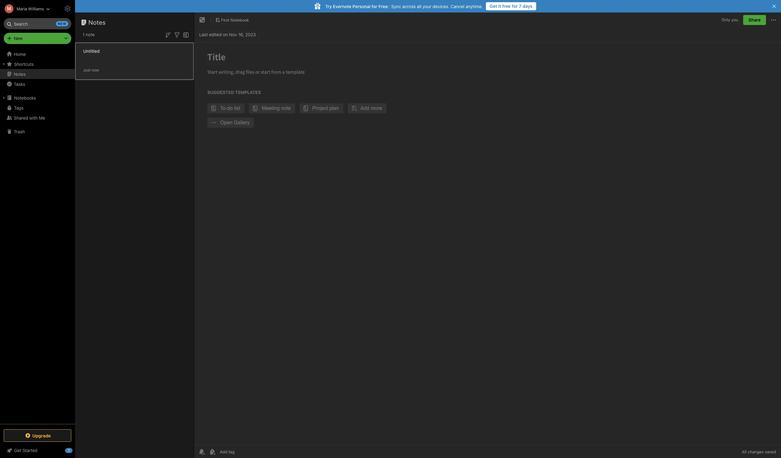 Task type: locate. For each thing, give the bounding box(es) containing it.
get left started
[[14, 448, 21, 454]]

devices.
[[433, 4, 449, 9]]

0 vertical spatial notes
[[88, 19, 106, 26]]

evernote
[[333, 4, 351, 9]]

0 horizontal spatial 7
[[68, 449, 70, 453]]

for
[[512, 3, 518, 9], [372, 4, 377, 9]]

notes up tasks
[[14, 71, 26, 77]]

notes up note
[[88, 19, 106, 26]]

1 vertical spatial notes
[[14, 71, 26, 77]]

for right "free"
[[512, 3, 518, 9]]

shortcuts button
[[0, 59, 75, 69]]

0 vertical spatial get
[[490, 3, 497, 9]]

1 horizontal spatial notes
[[88, 19, 106, 26]]

1 horizontal spatial get
[[490, 3, 497, 9]]

edited
[[209, 32, 222, 37]]

untitled
[[83, 48, 100, 54]]

0 horizontal spatial get
[[14, 448, 21, 454]]

now
[[92, 68, 99, 72]]

shared with me
[[14, 115, 45, 121]]

share button
[[743, 15, 766, 25]]

try
[[325, 4, 332, 9]]

just
[[83, 68, 91, 72]]

tree
[[0, 49, 75, 424]]

shared with me link
[[0, 113, 75, 123]]

sync
[[391, 4, 401, 9]]

more actions image
[[770, 16, 777, 24]]

0 horizontal spatial for
[[372, 4, 377, 9]]

note
[[86, 32, 95, 37]]

first
[[221, 17, 229, 22]]

shortcuts
[[14, 61, 34, 67]]

all changes saved
[[742, 450, 776, 455]]

1
[[83, 32, 85, 37]]

1 vertical spatial 7
[[68, 449, 70, 453]]

last
[[199, 32, 208, 37]]

tasks
[[14, 81, 25, 87]]

More actions field
[[770, 15, 777, 25]]

nov
[[229, 32, 237, 37]]

note window element
[[194, 13, 781, 459]]

get started
[[14, 448, 37, 454]]

1 note
[[83, 32, 95, 37]]

your
[[423, 4, 431, 9]]

get inside get it free for 7 days 'button'
[[490, 3, 497, 9]]

changes
[[748, 450, 764, 455]]

new
[[58, 22, 66, 26]]

for inside 'button'
[[512, 3, 518, 9]]

days
[[523, 3, 532, 9]]

notes
[[88, 19, 106, 26], [14, 71, 26, 77]]

upgrade button
[[4, 430, 71, 442]]

7 left click to collapse image at the left bottom
[[68, 449, 70, 453]]

get left it
[[490, 3, 497, 9]]

all
[[417, 4, 421, 9]]

get inside help and learning task checklist "field"
[[14, 448, 21, 454]]

0 vertical spatial 7
[[519, 3, 521, 9]]

notes link
[[0, 69, 75, 79]]

1 for from the left
[[512, 3, 518, 9]]

shared
[[14, 115, 28, 121]]

upgrade
[[32, 434, 51, 439]]

get it free for 7 days button
[[486, 2, 536, 10]]

Help and Learning task checklist field
[[0, 446, 75, 456]]

started
[[22, 448, 37, 454]]

2 for from the left
[[372, 4, 377, 9]]

click to collapse image
[[73, 447, 77, 455]]

1 vertical spatial get
[[14, 448, 21, 454]]

add filters image
[[173, 31, 181, 39]]

free
[[502, 3, 511, 9]]

7 left the days
[[519, 3, 521, 9]]

maria
[[17, 6, 27, 11]]

1 horizontal spatial for
[[512, 3, 518, 9]]

1 horizontal spatial 7
[[519, 3, 521, 9]]

0 horizontal spatial notes
[[14, 71, 26, 77]]

Add filters field
[[173, 31, 181, 39]]

for left "free:"
[[372, 4, 377, 9]]

7
[[519, 3, 521, 9], [68, 449, 70, 453]]

add a reminder image
[[198, 449, 205, 456]]

get
[[490, 3, 497, 9], [14, 448, 21, 454]]



Task type: vqa. For each thing, say whether or not it's contained in the screenshot.
row group at the left
no



Task type: describe. For each thing, give the bounding box(es) containing it.
just now
[[83, 68, 99, 72]]

cancel
[[451, 4, 464, 9]]

get for get it free for 7 days
[[490, 3, 497, 9]]

with
[[29, 115, 38, 121]]

get it free for 7 days
[[490, 3, 532, 9]]

get for get started
[[14, 448, 21, 454]]

tree containing home
[[0, 49, 75, 424]]

first notebook button
[[213, 16, 251, 24]]

saved
[[765, 450, 776, 455]]

share
[[748, 17, 761, 23]]

trash link
[[0, 127, 75, 137]]

Sort options field
[[164, 31, 172, 39]]

me
[[39, 115, 45, 121]]

only
[[722, 17, 730, 22]]

personal
[[352, 4, 370, 9]]

on
[[223, 32, 228, 37]]

settings image
[[64, 5, 71, 13]]

free:
[[379, 4, 389, 9]]

7 inside 'button'
[[519, 3, 521, 9]]

for for 7
[[512, 3, 518, 9]]

last edited on nov 16, 2023
[[199, 32, 256, 37]]

Account field
[[0, 3, 50, 15]]

home
[[14, 51, 26, 57]]

notebook
[[230, 17, 249, 22]]

expand note image
[[199, 16, 206, 24]]

2023
[[245, 32, 256, 37]]

tags
[[14, 105, 24, 111]]

7 inside help and learning task checklist "field"
[[68, 449, 70, 453]]

new
[[14, 36, 23, 41]]

trash
[[14, 129, 25, 134]]

home link
[[0, 49, 75, 59]]

tasks button
[[0, 79, 75, 89]]

Search text field
[[8, 18, 67, 29]]

try evernote personal for free: sync across all your devices. cancel anytime.
[[325, 4, 483, 9]]

for for free:
[[372, 4, 377, 9]]

new search field
[[8, 18, 68, 29]]

expand notebooks image
[[2, 95, 7, 100]]

maria williams
[[17, 6, 44, 11]]

williams
[[28, 6, 44, 11]]

anytime.
[[466, 4, 483, 9]]

new button
[[4, 33, 71, 44]]

16,
[[238, 32, 244, 37]]

Add tag field
[[219, 450, 266, 455]]

it
[[498, 3, 501, 9]]

across
[[402, 4, 416, 9]]

tags button
[[0, 103, 75, 113]]

only you
[[722, 17, 738, 22]]

notebooks
[[14, 95, 36, 101]]

notes inside tree
[[14, 71, 26, 77]]

Note Editor text field
[[194, 43, 781, 446]]

all
[[742, 450, 747, 455]]

you
[[731, 17, 738, 22]]

View options field
[[181, 31, 190, 39]]

first notebook
[[221, 17, 249, 22]]

add tag image
[[209, 449, 216, 456]]

notebooks link
[[0, 93, 75, 103]]



